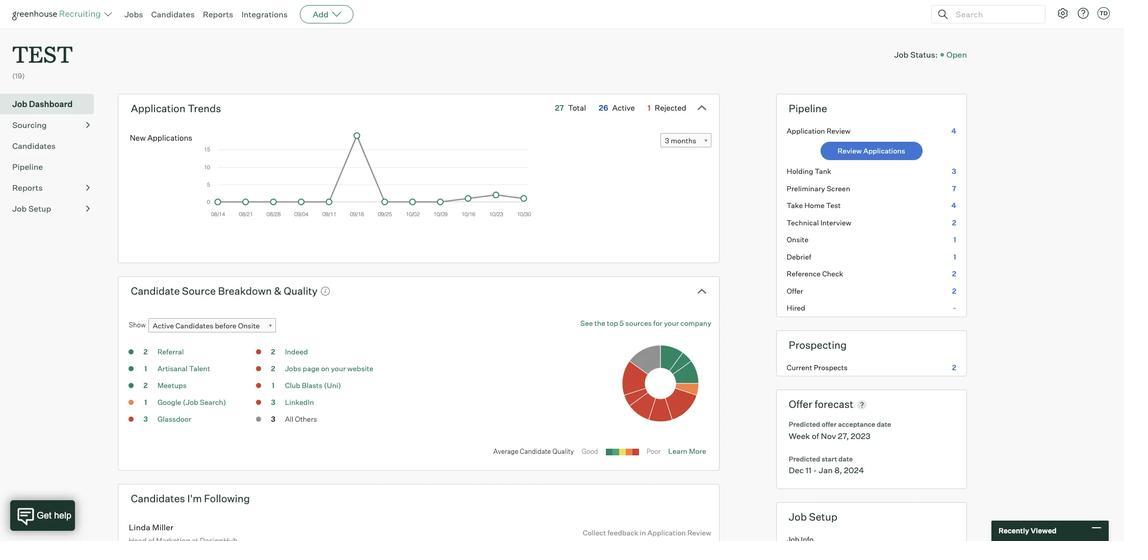 Task type: describe. For each thing, give the bounding box(es) containing it.
club
[[285, 381, 300, 390]]

active candidates before onsite link
[[148, 319, 276, 333]]

1 horizontal spatial -
[[954, 304, 957, 312]]

0 vertical spatial review
[[827, 126, 851, 135]]

1 vertical spatial review
[[838, 147, 862, 155]]

1 horizontal spatial setup
[[809, 511, 838, 524]]

27,
[[838, 431, 849, 441]]

11
[[806, 465, 812, 476]]

forecast
[[815, 398, 854, 411]]

predicted start date dec 11 - jan 8, 2024
[[789, 455, 865, 476]]

jobs link
[[125, 9, 143, 19]]

new applications
[[130, 133, 192, 143]]

glassdoor link
[[157, 415, 191, 424]]

1 horizontal spatial quality
[[553, 448, 574, 456]]

(job
[[183, 398, 198, 407]]

add button
[[300, 5, 354, 23]]

configure image
[[1057, 7, 1070, 19]]

jobs page on your website
[[285, 364, 374, 373]]

offer for offer
[[787, 287, 804, 295]]

debrief
[[787, 252, 812, 261]]

offer for offer forecast
[[789, 398, 813, 411]]

check
[[823, 270, 844, 278]]

applications for review applications
[[864, 147, 906, 155]]

0 vertical spatial reports link
[[203, 9, 233, 19]]

2 link for indeed
[[263, 347, 283, 359]]

active candidates before onsite
[[153, 322, 260, 330]]

td button
[[1096, 5, 1112, 21]]

website
[[348, 364, 374, 373]]

2 link for jobs page on your website
[[263, 364, 283, 376]]

average candidate quality
[[493, 448, 574, 456]]

pipeline inside pipeline link
[[12, 162, 43, 172]]

poor
[[647, 448, 661, 456]]

td
[[1100, 10, 1108, 17]]

2 vertical spatial review
[[688, 529, 712, 537]]

application for application review
[[787, 126, 825, 135]]

job dashboard link
[[12, 98, 90, 110]]

artisanal talent link
[[157, 364, 210, 373]]

rejected
[[655, 103, 687, 113]]

referral link
[[157, 348, 184, 356]]

2024
[[844, 465, 865, 476]]

3 link for glassdoor
[[135, 414, 156, 426]]

company
[[681, 319, 712, 328]]

feedback
[[608, 529, 639, 537]]

show
[[129, 321, 146, 329]]

3 months
[[665, 136, 697, 145]]

technical interview
[[787, 218, 852, 227]]

before
[[215, 322, 237, 330]]

1 vertical spatial reports link
[[12, 181, 90, 194]]

take
[[787, 201, 803, 210]]

0 vertical spatial job setup
[[12, 203, 51, 214]]

(uni)
[[324, 381, 341, 390]]

3 up 7
[[952, 167, 957, 176]]

collect
[[583, 529, 606, 537]]

application for application trends
[[131, 102, 186, 115]]

job dashboard
[[12, 99, 73, 109]]

candidate source breakdown & quality
[[131, 285, 318, 297]]

7
[[953, 184, 957, 193]]

google (job search)
[[157, 398, 226, 407]]

jobs page on your website link
[[285, 364, 374, 373]]

integrations link
[[242, 9, 288, 19]]

open
[[947, 49, 967, 59]]

learn
[[669, 447, 688, 456]]

prospects
[[814, 363, 848, 372]]

sourcing
[[12, 120, 47, 130]]

page
[[303, 364, 320, 373]]

1 horizontal spatial active
[[613, 103, 635, 113]]

- inside the predicted start date dec 11 - jan 8, 2024
[[814, 465, 817, 476]]

viewed
[[1031, 527, 1057, 535]]

2 link for referral
[[135, 347, 156, 359]]

take home test
[[787, 201, 841, 210]]

3 for 3 months
[[665, 136, 670, 145]]

3 months link
[[661, 133, 712, 148]]

interview
[[821, 218, 852, 227]]

1 vertical spatial job setup
[[789, 511, 838, 524]]

in
[[640, 529, 646, 537]]

27 total
[[555, 103, 586, 113]]

27
[[555, 103, 564, 113]]

4 for application review
[[952, 126, 957, 135]]

top
[[607, 319, 618, 328]]

talent
[[189, 364, 210, 373]]

1 horizontal spatial reports
[[203, 9, 233, 19]]

jan
[[819, 465, 833, 476]]

4 for take home test
[[952, 201, 957, 210]]

the
[[595, 319, 606, 328]]

2023
[[851, 431, 871, 441]]

3 left all
[[271, 415, 275, 424]]

tank
[[815, 167, 832, 176]]

linda miller
[[129, 523, 174, 533]]

jobs for jobs page on your website
[[285, 364, 301, 373]]

date inside predicted offer acceptance date week of nov 27, 2023
[[877, 421, 892, 429]]

offer
[[822, 421, 837, 429]]

test
[[827, 201, 841, 210]]

- link
[[777, 300, 967, 317]]

predicted for 11
[[789, 455, 821, 463]]

0 horizontal spatial setup
[[28, 203, 51, 214]]

candidate source data is not real-time. data may take up to two days to reflect accurately. element
[[318, 282, 331, 300]]

prospecting
[[789, 339, 847, 351]]

2 vertical spatial application
[[648, 529, 686, 537]]

onsite inside 'link'
[[238, 322, 260, 330]]

your inside see the top 5 sources for your company link
[[664, 319, 679, 328]]

reference check
[[787, 270, 844, 278]]

i'm
[[187, 493, 202, 505]]

linkedin link
[[285, 398, 314, 407]]

holding tank
[[787, 167, 832, 176]]

application trends
[[131, 102, 221, 115]]

candidates inside 'link'
[[176, 322, 214, 330]]

preliminary screen
[[787, 184, 851, 193]]

0 vertical spatial onsite
[[787, 235, 809, 244]]

review applications link
[[821, 142, 923, 160]]

meetups link
[[157, 381, 187, 390]]



Task type: locate. For each thing, give the bounding box(es) containing it.
pipeline link
[[12, 161, 90, 173]]

pipeline
[[789, 102, 828, 115], [12, 162, 43, 172]]

meetups
[[157, 381, 187, 390]]

0 vertical spatial 3 link
[[263, 398, 283, 409]]

holding
[[787, 167, 814, 176]]

total
[[568, 103, 586, 113]]

greenhouse recruiting image
[[12, 8, 104, 20]]

predicted inside predicted offer acceptance date week of nov 27, 2023
[[789, 421, 821, 429]]

your right on
[[331, 364, 346, 373]]

td button
[[1098, 7, 1110, 19]]

see
[[581, 319, 593, 328]]

2 link left the indeed link
[[263, 347, 283, 359]]

0 vertical spatial reports
[[203, 9, 233, 19]]

0 horizontal spatial pipeline
[[12, 162, 43, 172]]

review
[[827, 126, 851, 135], [838, 147, 862, 155], [688, 529, 712, 537]]

0 vertical spatial candidate
[[131, 285, 180, 297]]

0 horizontal spatial quality
[[284, 285, 318, 297]]

predicted inside the predicted start date dec 11 - jan 8, 2024
[[789, 455, 821, 463]]

application right in
[[648, 529, 686, 537]]

candidates
[[151, 9, 195, 19], [12, 141, 56, 151], [176, 322, 214, 330], [131, 493, 185, 505]]

date up 8,
[[839, 455, 853, 463]]

all others
[[285, 415, 317, 424]]

2 4 from the top
[[952, 201, 957, 210]]

home
[[805, 201, 825, 210]]

2 vertical spatial 1 link
[[135, 398, 156, 409]]

3 link for linkedin
[[263, 398, 283, 409]]

quality right &
[[284, 285, 318, 297]]

0 horizontal spatial candidate
[[131, 285, 180, 297]]

0 horizontal spatial reports
[[12, 183, 43, 193]]

0 horizontal spatial application
[[131, 102, 186, 115]]

dashboard
[[29, 99, 73, 109]]

0 vertical spatial setup
[[28, 203, 51, 214]]

0 vertical spatial jobs
[[125, 9, 143, 19]]

learn more
[[669, 447, 707, 456]]

candidates i'm following
[[131, 493, 250, 505]]

1 link left google at the left bottom of the page
[[135, 398, 156, 409]]

0 vertical spatial offer
[[787, 287, 804, 295]]

Search text field
[[954, 7, 1036, 22]]

trends
[[188, 102, 221, 115]]

current
[[787, 363, 813, 372]]

application review
[[787, 126, 851, 135]]

0 horizontal spatial onsite
[[238, 322, 260, 330]]

search)
[[200, 398, 226, 407]]

0 horizontal spatial jobs
[[125, 9, 143, 19]]

1 vertical spatial 3 link
[[135, 414, 156, 426]]

0 vertical spatial 1 link
[[135, 364, 156, 376]]

3 left months
[[665, 136, 670, 145]]

26
[[599, 103, 609, 113]]

1 vertical spatial onsite
[[238, 322, 260, 330]]

predicted offer acceptance date week of nov 27, 2023
[[789, 421, 892, 441]]

collect feedback in application review
[[583, 529, 712, 537]]

3 left the glassdoor
[[143, 415, 148, 424]]

2 link for meetups
[[135, 381, 156, 392]]

&
[[274, 285, 282, 297]]

candidates link
[[151, 9, 195, 19], [12, 140, 90, 152]]

for
[[654, 319, 663, 328]]

active inside 'link'
[[153, 322, 174, 330]]

1 link for club blasts (uni)
[[263, 381, 283, 392]]

reports left integrations link in the top left of the page
[[203, 9, 233, 19]]

setup down jan
[[809, 511, 838, 524]]

active right 26 on the top right
[[613, 103, 635, 113]]

0 horizontal spatial date
[[839, 455, 853, 463]]

predicted for week
[[789, 421, 821, 429]]

reports
[[203, 9, 233, 19], [12, 183, 43, 193]]

onsite right before
[[238, 322, 260, 330]]

1 vertical spatial 1 link
[[263, 381, 283, 392]]

reports inside reports link
[[12, 183, 43, 193]]

candidates down 'sourcing'
[[12, 141, 56, 151]]

review applications
[[838, 147, 906, 155]]

1 horizontal spatial date
[[877, 421, 892, 429]]

0 vertical spatial -
[[954, 304, 957, 312]]

1 horizontal spatial your
[[664, 319, 679, 328]]

glassdoor
[[157, 415, 191, 424]]

1 vertical spatial applications
[[864, 147, 906, 155]]

pipeline down 'sourcing'
[[12, 162, 43, 172]]

application up new applications
[[131, 102, 186, 115]]

26 active
[[599, 103, 635, 113]]

more
[[689, 447, 707, 456]]

1 vertical spatial active
[[153, 322, 174, 330]]

see the top 5 sources for your company link
[[581, 319, 712, 328]]

offer up week
[[789, 398, 813, 411]]

candidate source data is not real-time. data may take up to two days to reflect accurately. image
[[320, 286, 331, 297]]

0 horizontal spatial active
[[153, 322, 174, 330]]

0 horizontal spatial candidates link
[[12, 140, 90, 152]]

all
[[285, 415, 294, 424]]

setup down pipeline link
[[28, 203, 51, 214]]

referral
[[157, 348, 184, 356]]

job setup down '11'
[[789, 511, 838, 524]]

indeed
[[285, 348, 308, 356]]

offer down reference
[[787, 287, 804, 295]]

0 vertical spatial active
[[613, 103, 635, 113]]

0 vertical spatial quality
[[284, 285, 318, 297]]

(19)
[[12, 72, 25, 80]]

artisanal talent
[[157, 364, 210, 373]]

0 horizontal spatial reports link
[[12, 181, 90, 194]]

technical
[[787, 218, 819, 227]]

date right the acceptance
[[877, 421, 892, 429]]

integrations
[[242, 9, 288, 19]]

candidates left before
[[176, 322, 214, 330]]

1 horizontal spatial pipeline
[[789, 102, 828, 115]]

candidate right average
[[520, 448, 551, 456]]

your right the 'for'
[[664, 319, 679, 328]]

1 vertical spatial quality
[[553, 448, 574, 456]]

0 vertical spatial applications
[[147, 133, 192, 143]]

test link
[[12, 29, 73, 71]]

google (job search) link
[[157, 398, 226, 407]]

onsite up "debrief"
[[787, 235, 809, 244]]

1 predicted from the top
[[789, 421, 821, 429]]

source
[[182, 285, 216, 297]]

1 vertical spatial your
[[331, 364, 346, 373]]

1 horizontal spatial application
[[648, 529, 686, 537]]

1 horizontal spatial applications
[[864, 147, 906, 155]]

quality left the good
[[553, 448, 574, 456]]

active
[[613, 103, 635, 113], [153, 322, 174, 330]]

candidates right jobs link
[[151, 9, 195, 19]]

3 for 3 link associated with glassdoor
[[143, 415, 148, 424]]

1 vertical spatial -
[[814, 465, 817, 476]]

candidate up show
[[131, 285, 180, 297]]

1 vertical spatial reports
[[12, 183, 43, 193]]

1 rejected
[[648, 103, 687, 113]]

2 predicted from the top
[[789, 455, 821, 463]]

0 horizontal spatial your
[[331, 364, 346, 373]]

sources
[[626, 319, 652, 328]]

0 vertical spatial predicted
[[789, 421, 821, 429]]

candidates link up pipeline link
[[12, 140, 90, 152]]

2 link left meetups link
[[135, 381, 156, 392]]

active right show
[[153, 322, 174, 330]]

1 horizontal spatial job setup
[[789, 511, 838, 524]]

pipeline up application review at the right
[[789, 102, 828, 115]]

new
[[130, 133, 146, 143]]

1 horizontal spatial candidates link
[[151, 9, 195, 19]]

date
[[877, 421, 892, 429], [839, 455, 853, 463]]

0 vertical spatial application
[[131, 102, 186, 115]]

1 horizontal spatial reports link
[[203, 9, 233, 19]]

offer forecast
[[789, 398, 854, 411]]

reports link up job setup link
[[12, 181, 90, 194]]

3 left linkedin link
[[271, 398, 275, 407]]

2
[[952, 218, 957, 227], [952, 270, 957, 278], [952, 287, 957, 295], [144, 348, 148, 356], [271, 348, 275, 356], [952, 363, 957, 372], [271, 364, 275, 373], [144, 381, 148, 390]]

add
[[313, 9, 329, 19]]

0 vertical spatial candidates link
[[151, 9, 195, 19]]

1 vertical spatial offer
[[789, 398, 813, 411]]

1 horizontal spatial candidate
[[520, 448, 551, 456]]

1 link for google (job search)
[[135, 398, 156, 409]]

club blasts (uni) link
[[285, 381, 341, 390]]

1 horizontal spatial onsite
[[787, 235, 809, 244]]

1 vertical spatial pipeline
[[12, 162, 43, 172]]

0 horizontal spatial job setup
[[12, 203, 51, 214]]

3 link left the glassdoor
[[135, 414, 156, 426]]

1 horizontal spatial 3 link
[[263, 398, 283, 409]]

reports link left integrations link in the top left of the page
[[203, 9, 233, 19]]

3 for linkedin 3 link
[[271, 398, 275, 407]]

1 vertical spatial 4
[[952, 201, 957, 210]]

1
[[648, 103, 651, 113], [954, 235, 957, 244], [954, 252, 957, 261], [144, 364, 147, 373], [272, 381, 275, 390], [144, 398, 147, 407]]

candidate
[[131, 285, 180, 297], [520, 448, 551, 456]]

1 vertical spatial candidate
[[520, 448, 551, 456]]

learn more link
[[669, 447, 707, 456]]

0 horizontal spatial -
[[814, 465, 817, 476]]

reports up job setup link
[[12, 183, 43, 193]]

offer
[[787, 287, 804, 295], [789, 398, 813, 411]]

candidates link right jobs link
[[151, 9, 195, 19]]

applications for new applications
[[147, 133, 192, 143]]

1 link left club
[[263, 381, 283, 392]]

2 link left page
[[263, 364, 283, 376]]

1 vertical spatial application
[[787, 126, 825, 135]]

candidates up miller
[[131, 493, 185, 505]]

1 vertical spatial date
[[839, 455, 853, 463]]

1 vertical spatial setup
[[809, 511, 838, 524]]

0 horizontal spatial 3 link
[[135, 414, 156, 426]]

blasts
[[302, 381, 323, 390]]

jobs for jobs
[[125, 9, 143, 19]]

predicted up '11'
[[789, 455, 821, 463]]

0 vertical spatial 4
[[952, 126, 957, 135]]

job
[[895, 49, 909, 59], [12, 99, 27, 109], [12, 203, 27, 214], [789, 511, 807, 524]]

sourcing link
[[12, 119, 90, 131]]

8,
[[835, 465, 843, 476]]

good
[[582, 448, 598, 456]]

start
[[822, 455, 837, 463]]

reports link
[[203, 9, 233, 19], [12, 181, 90, 194]]

1 link for artisanal talent
[[135, 364, 156, 376]]

0 horizontal spatial applications
[[147, 133, 192, 143]]

date inside the predicted start date dec 11 - jan 8, 2024
[[839, 455, 853, 463]]

months
[[671, 136, 697, 145]]

1 vertical spatial jobs
[[285, 364, 301, 373]]

2 link left referral link
[[135, 347, 156, 359]]

0 vertical spatial pipeline
[[789, 102, 828, 115]]

0 vertical spatial your
[[664, 319, 679, 328]]

1 vertical spatial predicted
[[789, 455, 821, 463]]

job setup down pipeline link
[[12, 203, 51, 214]]

0 vertical spatial date
[[877, 421, 892, 429]]

1 link left artisanal
[[135, 364, 156, 376]]

average
[[493, 448, 519, 456]]

application up holding tank
[[787, 126, 825, 135]]

1 vertical spatial candidates link
[[12, 140, 90, 152]]

1 horizontal spatial jobs
[[285, 364, 301, 373]]

recently
[[999, 527, 1030, 535]]

3 link left linkedin link
[[263, 398, 283, 409]]

preliminary
[[787, 184, 826, 193]]

1 4 from the top
[[952, 126, 957, 135]]

applications
[[147, 133, 192, 143], [864, 147, 906, 155]]

google
[[157, 398, 181, 407]]

2 horizontal spatial application
[[787, 126, 825, 135]]

breakdown
[[218, 285, 272, 297]]

predicted up week
[[789, 421, 821, 429]]

miller
[[152, 523, 174, 533]]

your
[[664, 319, 679, 328], [331, 364, 346, 373]]

recently viewed
[[999, 527, 1057, 535]]



Task type: vqa. For each thing, say whether or not it's contained in the screenshot.


